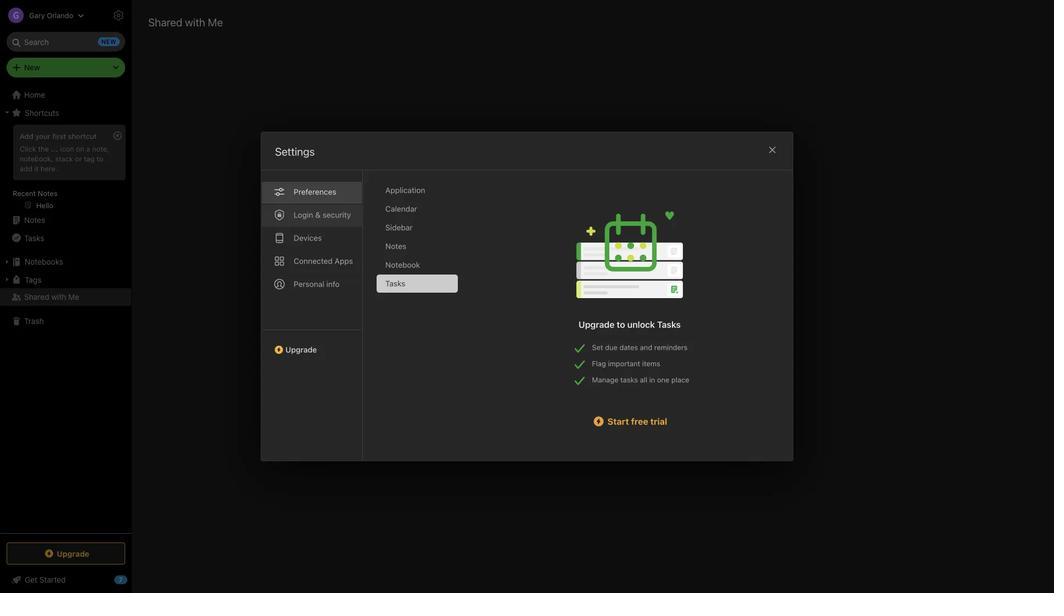 Task type: describe. For each thing, give the bounding box(es) containing it.
tasks inside tab
[[385, 279, 405, 288]]

shared with me link
[[0, 288, 131, 306]]

or
[[75, 154, 82, 162]]

your
[[35, 132, 50, 140]]

notes link
[[0, 211, 131, 229]]

it
[[34, 164, 39, 172]]

trial
[[650, 416, 667, 427]]

application
[[385, 186, 425, 195]]

1 vertical spatial to
[[617, 319, 625, 330]]

tags
[[25, 275, 41, 284]]

on
[[76, 144, 84, 153]]

notebook,
[[20, 154, 53, 162]]

info
[[326, 279, 340, 289]]

tab list containing preferences
[[261, 170, 363, 461]]

sidebar tab
[[377, 219, 458, 237]]

click
[[20, 144, 36, 153]]

and inside shared with me element
[[507, 331, 522, 341]]

tree containing home
[[0, 86, 132, 533]]

home
[[24, 90, 45, 99]]

add
[[20, 132, 33, 140]]

tasks inside button
[[24, 233, 44, 242]]

1 vertical spatial shared
[[24, 292, 49, 301]]

notebook tab
[[377, 256, 458, 274]]

click the ...
[[20, 144, 58, 153]]

will
[[634, 331, 647, 341]]

0 vertical spatial shared
[[588, 310, 619, 321]]

manage tasks all in one place
[[592, 376, 689, 384]]

notebook
[[385, 260, 420, 269]]

set due dates and reminders
[[592, 343, 688, 351]]

calendar tab
[[377, 200, 458, 218]]

tag
[[84, 154, 95, 162]]

notes inside 'notes' tab
[[385, 242, 406, 251]]

unlock
[[627, 319, 655, 330]]

start
[[608, 416, 629, 427]]

up
[[672, 331, 682, 341]]

sidebar
[[385, 223, 413, 232]]

1 horizontal spatial shared
[[148, 15, 182, 28]]

notes tab
[[377, 237, 458, 255]]

to inside icon on a note, notebook, stack or tag to add it here.
[[97, 154, 103, 162]]

all
[[640, 376, 647, 384]]

devices
[[294, 233, 322, 242]]

notebooks link
[[0, 253, 131, 271]]

personal info
[[294, 279, 340, 289]]

...
[[51, 144, 58, 153]]

yet
[[622, 310, 636, 321]]

new
[[24, 63, 40, 72]]

new button
[[7, 58, 125, 77]]

0 vertical spatial with
[[185, 15, 205, 28]]

start free trial link
[[570, 415, 689, 428]]

recent notes
[[13, 189, 57, 197]]

nothing shared yet
[[550, 310, 636, 321]]

1 vertical spatial shared
[[569, 331, 596, 341]]

a
[[86, 144, 90, 153]]

show
[[649, 331, 670, 341]]

tasks
[[621, 376, 638, 384]]

notebooks
[[524, 331, 566, 341]]

0 vertical spatial me
[[208, 15, 223, 28]]

settings image
[[112, 9, 125, 22]]

connected
[[294, 256, 333, 265]]

me inside tree
[[68, 292, 79, 301]]

preferences
[[294, 187, 336, 196]]

login & security
[[294, 210, 351, 219]]

notes and notebooks shared with you will show up here.
[[481, 331, 705, 341]]

notes inside shared with me element
[[481, 331, 505, 341]]

application tab
[[377, 181, 458, 199]]

upgrade for upgrade popup button within the tab list
[[286, 345, 317, 354]]

upgrade button inside tab list
[[261, 329, 362, 359]]

security
[[323, 210, 351, 219]]

due
[[605, 343, 618, 351]]

1 vertical spatial upgrade button
[[7, 543, 125, 564]]

place
[[672, 376, 689, 384]]

calendar
[[385, 204, 417, 213]]



Task type: vqa. For each thing, say whether or not it's contained in the screenshot.
the bottommost with
yes



Task type: locate. For each thing, give the bounding box(es) containing it.
here. right it
[[41, 164, 57, 172]]

0 vertical spatial and
[[507, 331, 522, 341]]

trash
[[24, 317, 44, 326]]

1 horizontal spatial here.
[[684, 331, 705, 341]]

0 vertical spatial to
[[97, 154, 103, 162]]

me
[[208, 15, 223, 28], [68, 292, 79, 301]]

group containing add your first shortcut
[[0, 121, 131, 216]]

shared
[[588, 310, 619, 321], [569, 331, 596, 341]]

shortcuts
[[25, 108, 59, 117]]

shared right settings 'icon' in the left top of the page
[[148, 15, 182, 28]]

expand tags image
[[3, 275, 12, 284]]

0 horizontal spatial upgrade
[[57, 549, 89, 558]]

to up you
[[617, 319, 625, 330]]

1 vertical spatial tasks
[[385, 279, 405, 288]]

close image
[[766, 143, 779, 156]]

tasks up notebooks at the top left of page
[[24, 233, 44, 242]]

shortcut
[[68, 132, 97, 140]]

shared down tags
[[24, 292, 49, 301]]

shared with me element
[[132, 0, 1054, 593]]

recent
[[13, 189, 36, 197]]

upgrade button
[[261, 329, 362, 359], [7, 543, 125, 564]]

1 horizontal spatial upgrade button
[[261, 329, 362, 359]]

notes down recent notes
[[24, 216, 45, 225]]

1 vertical spatial and
[[640, 343, 652, 351]]

2 horizontal spatial upgrade
[[579, 319, 615, 330]]

free
[[631, 416, 648, 427]]

0 horizontal spatial tab list
[[261, 170, 363, 461]]

shortcuts button
[[0, 104, 131, 121]]

tab list containing application
[[377, 181, 467, 461]]

manage
[[592, 376, 619, 384]]

add
[[20, 164, 32, 172]]

notebooks
[[25, 257, 63, 266]]

and
[[507, 331, 522, 341], [640, 343, 652, 351]]

1 vertical spatial with
[[51, 292, 66, 301]]

set
[[592, 343, 603, 351]]

0 horizontal spatial shared with me
[[24, 292, 79, 301]]

1 vertical spatial upgrade
[[286, 345, 317, 354]]

0 vertical spatial upgrade
[[579, 319, 615, 330]]

2 horizontal spatial with
[[598, 331, 615, 341]]

with
[[185, 15, 205, 28], [51, 292, 66, 301], [598, 331, 615, 341]]

notes
[[38, 189, 57, 197], [24, 216, 45, 225], [385, 242, 406, 251], [481, 331, 505, 341]]

1 horizontal spatial me
[[208, 15, 223, 28]]

0 horizontal spatial tasks
[[24, 233, 44, 242]]

&
[[315, 210, 321, 219]]

the
[[38, 144, 49, 153]]

flag
[[592, 359, 606, 368]]

tasks up up
[[657, 319, 681, 330]]

stack
[[55, 154, 73, 162]]

dates
[[620, 343, 638, 351]]

tasks tab
[[377, 275, 458, 293]]

nothing
[[550, 310, 586, 321]]

shared up set
[[569, 331, 596, 341]]

in
[[649, 376, 655, 384]]

with inside tree
[[51, 292, 66, 301]]

0 horizontal spatial and
[[507, 331, 522, 341]]

1 horizontal spatial tasks
[[385, 279, 405, 288]]

shared up notes and notebooks shared with you will show up here.
[[588, 310, 619, 321]]

1 horizontal spatial shared with me
[[148, 15, 223, 28]]

0 horizontal spatial to
[[97, 154, 103, 162]]

here. right up
[[684, 331, 705, 341]]

tags button
[[0, 271, 131, 288]]

to down note,
[[97, 154, 103, 162]]

personal
[[294, 279, 324, 289]]

0 vertical spatial tasks
[[24, 233, 44, 242]]

1 horizontal spatial upgrade
[[286, 345, 317, 354]]

items
[[642, 359, 660, 368]]

0 vertical spatial shared with me
[[148, 15, 223, 28]]

1 horizontal spatial to
[[617, 319, 625, 330]]

1 horizontal spatial with
[[185, 15, 205, 28]]

2 vertical spatial tasks
[[657, 319, 681, 330]]

0 vertical spatial upgrade button
[[261, 329, 362, 359]]

group
[[0, 121, 131, 216]]

trash link
[[0, 312, 131, 330]]

1 horizontal spatial tab list
[[377, 181, 467, 461]]

upgrade
[[579, 319, 615, 330], [286, 345, 317, 354], [57, 549, 89, 558]]

0 horizontal spatial me
[[68, 292, 79, 301]]

0 horizontal spatial shared
[[24, 292, 49, 301]]

note,
[[92, 144, 109, 153]]

icon on a note, notebook, stack or tag to add it here.
[[20, 144, 109, 172]]

0 horizontal spatial with
[[51, 292, 66, 301]]

reminders
[[654, 343, 688, 351]]

2 horizontal spatial tasks
[[657, 319, 681, 330]]

Search text field
[[14, 32, 118, 52]]

0 vertical spatial here.
[[41, 164, 57, 172]]

settings
[[275, 145, 315, 158]]

notes inside notes link
[[24, 216, 45, 225]]

important
[[608, 359, 640, 368]]

here. inside shared with me element
[[684, 331, 705, 341]]

tree
[[0, 86, 132, 533]]

tasks button
[[0, 229, 131, 247]]

None search field
[[14, 32, 118, 52]]

upgrade inside tab list
[[286, 345, 317, 354]]

home link
[[0, 86, 132, 104]]

2 vertical spatial upgrade
[[57, 549, 89, 558]]

upgrade for bottom upgrade popup button
[[57, 549, 89, 558]]

shared
[[148, 15, 182, 28], [24, 292, 49, 301]]

1 vertical spatial me
[[68, 292, 79, 301]]

notes left notebooks
[[481, 331, 505, 341]]

and left notebooks
[[507, 331, 522, 341]]

1 horizontal spatial and
[[640, 343, 652, 351]]

start free trial
[[608, 416, 667, 427]]

0 horizontal spatial here.
[[41, 164, 57, 172]]

shared with me
[[148, 15, 223, 28], [24, 292, 79, 301]]

2 vertical spatial with
[[598, 331, 615, 341]]

upgrade to unlock tasks
[[579, 319, 681, 330]]

notes right recent at the left of page
[[38, 189, 57, 197]]

0 horizontal spatial upgrade button
[[7, 543, 125, 564]]

tasks down notebook
[[385, 279, 405, 288]]

one
[[657, 376, 670, 384]]

0 vertical spatial shared
[[148, 15, 182, 28]]

here.
[[41, 164, 57, 172], [684, 331, 705, 341]]

to
[[97, 154, 103, 162], [617, 319, 625, 330]]

you
[[617, 331, 632, 341]]

tab list
[[261, 170, 363, 461], [377, 181, 467, 461]]

connected apps
[[294, 256, 353, 265]]

apps
[[335, 256, 353, 265]]

1 vertical spatial shared with me
[[24, 292, 79, 301]]

notes down sidebar
[[385, 242, 406, 251]]

expand notebooks image
[[3, 258, 12, 266]]

first
[[52, 132, 66, 140]]

here. inside icon on a note, notebook, stack or tag to add it here.
[[41, 164, 57, 172]]

1 vertical spatial here.
[[684, 331, 705, 341]]

and down will
[[640, 343, 652, 351]]

flag important items
[[592, 359, 660, 368]]

login
[[294, 210, 313, 219]]

add your first shortcut
[[20, 132, 97, 140]]

tasks
[[24, 233, 44, 242], [385, 279, 405, 288], [657, 319, 681, 330]]

icon
[[60, 144, 74, 153]]

notes inside group
[[38, 189, 57, 197]]



